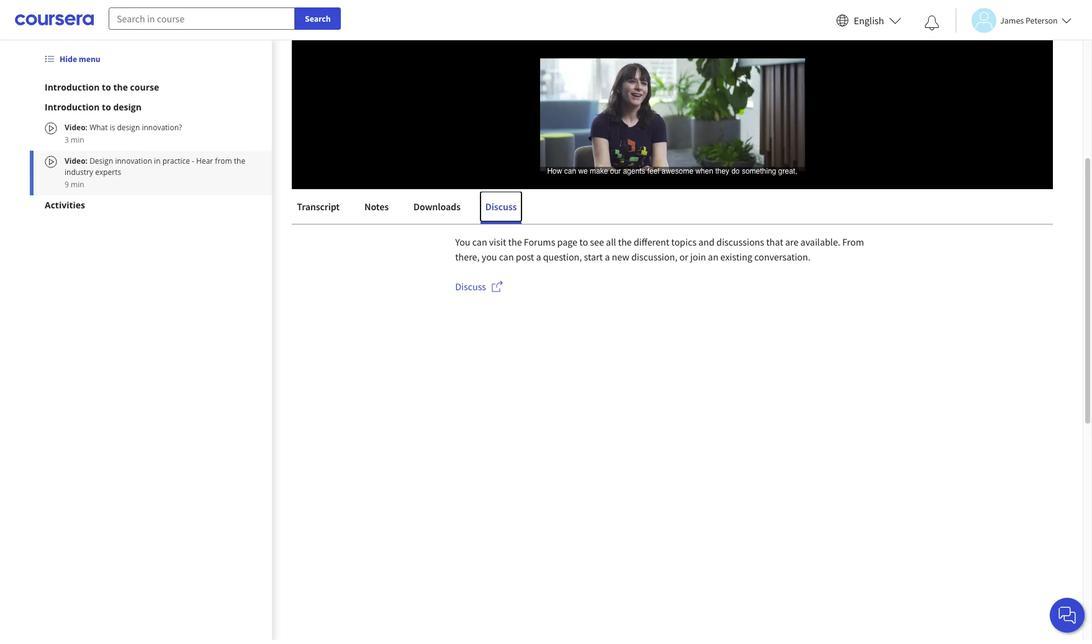 Task type: vqa. For each thing, say whether or not it's contained in the screenshot.
Aid
no



Task type: locate. For each thing, give the bounding box(es) containing it.
0 vertical spatial introduction
[[45, 81, 100, 93]]

design up the transcript
[[292, 166, 342, 188]]

james
[[1000, 15, 1024, 26]]

1 vertical spatial can
[[499, 251, 514, 263]]

from
[[215, 156, 232, 166], [557, 166, 593, 188]]

join
[[690, 251, 706, 263]]

notes button
[[360, 192, 394, 222]]

0 horizontal spatial practice
[[162, 156, 190, 166]]

0 horizontal spatial industry
[[65, 167, 93, 178]]

discuss down the "there," at top left
[[455, 281, 486, 293]]

0 horizontal spatial -
[[192, 156, 194, 166]]

design inside design innovation in practice - hear from the industry experts
[[89, 156, 113, 166]]

-
[[192, 156, 194, 166], [509, 166, 515, 188]]

transcript button
[[292, 192, 345, 222]]

james peterson
[[1000, 15, 1058, 26]]

can
[[472, 236, 487, 248], [499, 251, 514, 263]]

activities
[[45, 199, 85, 211]]

practice
[[162, 156, 190, 166], [446, 166, 506, 188]]

1 vertical spatial min
[[71, 179, 84, 190]]

in inside design innovation in practice - hear from the industry experts
[[154, 156, 161, 166]]

hide menu
[[60, 53, 100, 65]]

or
[[680, 251, 688, 263]]

3 minutes 01 seconds element
[[351, 183, 368, 195]]

introduction to design button
[[45, 101, 257, 114]]

industry up related lecture content tabs tab list
[[624, 166, 686, 188]]

0 vertical spatial can
[[472, 236, 487, 248]]

in
[[154, 156, 161, 166], [429, 166, 443, 188]]

in up downloads button
[[429, 166, 443, 188]]

design
[[113, 101, 142, 113], [117, 122, 140, 133]]

all
[[606, 236, 616, 248]]

- up activities dropdown button
[[192, 156, 194, 166]]

course
[[130, 81, 159, 93]]

9 minutes 01 seconds element
[[381, 183, 399, 195]]

introduction to design
[[45, 101, 142, 113]]

experts up related lecture content tabs tab list
[[690, 166, 745, 188]]

video:
[[65, 122, 88, 133], [65, 156, 89, 166]]

experts down video: what is design innovation? 3 min
[[95, 167, 121, 178]]

1 vertical spatial video:
[[65, 156, 89, 166]]

discussions
[[717, 236, 764, 248]]

0 vertical spatial video:
[[65, 122, 88, 133]]

practice down innovation? at left top
[[162, 156, 190, 166]]

industry
[[624, 166, 686, 188], [65, 167, 93, 178]]

practice up discuss button
[[446, 166, 506, 188]]

3
[[65, 135, 69, 145]]

design
[[89, 156, 113, 166], [292, 166, 342, 188]]

0 horizontal spatial experts
[[95, 167, 121, 178]]

video: what is design innovation? 3 min
[[65, 122, 182, 145]]

Search in course text field
[[109, 7, 295, 30]]

mute image
[[321, 183, 337, 196]]

discuss inside button
[[485, 201, 517, 213]]

design innovation in practice - hear from the industry experts
[[65, 156, 245, 178], [292, 166, 745, 188]]

that
[[766, 236, 783, 248]]

discuss link
[[455, 281, 504, 296]]

discussion,
[[631, 251, 678, 263]]

hear inside design innovation in practice - hear from the industry experts
[[196, 156, 213, 166]]

- up discuss button
[[509, 166, 515, 188]]

notes
[[365, 201, 389, 213]]

min right 3 at left
[[71, 135, 84, 145]]

design down what
[[89, 156, 113, 166]]

introduction up 3 at left
[[45, 101, 100, 113]]

1 video: from the top
[[65, 122, 88, 133]]

industry up '9 min'
[[65, 167, 93, 178]]

0 horizontal spatial from
[[215, 156, 232, 166]]

9
[[65, 179, 69, 190]]

0 horizontal spatial design
[[89, 156, 113, 166]]

innovation
[[115, 156, 152, 166], [346, 166, 426, 188]]

design innovation in practice - hear from the industry experts up activities dropdown button
[[65, 156, 245, 178]]

1 vertical spatial introduction
[[45, 101, 100, 113]]

0 horizontal spatial in
[[154, 156, 161, 166]]

0 horizontal spatial hear
[[196, 156, 213, 166]]

a
[[536, 251, 541, 263], [605, 251, 610, 263]]

discuss
[[485, 201, 517, 213], [455, 281, 486, 293]]

9 min
[[65, 179, 84, 190]]

1 horizontal spatial from
[[557, 166, 593, 188]]

to down introduction to the course
[[102, 101, 111, 113]]

3:01 / 9:01
[[351, 183, 399, 195]]

experts
[[690, 166, 745, 188], [95, 167, 121, 178]]

chat with us image
[[1057, 606, 1077, 626]]

0 horizontal spatial a
[[536, 251, 541, 263]]

video: up 3 at left
[[65, 122, 88, 133]]

video: inside video: what is design innovation? 3 min
[[65, 122, 88, 133]]

0 vertical spatial discuss
[[485, 201, 517, 213]]

1 introduction from the top
[[45, 81, 100, 93]]

existing
[[720, 251, 752, 263]]

question,
[[543, 251, 582, 263]]

discuss up visit at left
[[485, 201, 517, 213]]

in down innovation? at left top
[[154, 156, 161, 166]]

1 a from the left
[[536, 251, 541, 263]]

min
[[71, 135, 84, 145], [71, 179, 84, 190]]

1 horizontal spatial design
[[292, 166, 342, 188]]

you
[[482, 251, 497, 263]]

1 horizontal spatial hear
[[518, 166, 554, 188]]

1 horizontal spatial -
[[509, 166, 515, 188]]

0 vertical spatial design
[[113, 101, 142, 113]]

hear
[[196, 156, 213, 166], [518, 166, 554, 188]]

innovation?
[[142, 122, 182, 133]]

0 vertical spatial min
[[71, 135, 84, 145]]

james peterson button
[[956, 8, 1072, 33]]

to up introduction to design
[[102, 81, 111, 93]]

1 vertical spatial to
[[102, 101, 111, 113]]

0 vertical spatial to
[[102, 81, 111, 93]]

0 horizontal spatial design innovation in practice - hear from the industry experts
[[65, 156, 245, 178]]

to
[[102, 81, 111, 93], [102, 101, 111, 113], [579, 236, 588, 248]]

1 horizontal spatial innovation
[[346, 166, 426, 188]]

2 vertical spatial to
[[579, 236, 588, 248]]

design innovation in practice - hear from the industry experts up discuss button
[[292, 166, 745, 188]]

introduction to the course
[[45, 81, 159, 93]]

the inside dropdown button
[[113, 81, 128, 93]]

a left "new"
[[605, 251, 610, 263]]

introduction down hide menu button
[[45, 81, 100, 93]]

2 introduction from the top
[[45, 101, 100, 113]]

1 horizontal spatial a
[[605, 251, 610, 263]]

design right is at top
[[117, 122, 140, 133]]

design up is at top
[[113, 101, 142, 113]]

introduction
[[45, 81, 100, 93], [45, 101, 100, 113]]

the
[[113, 81, 128, 93], [234, 156, 245, 166], [596, 166, 621, 188], [508, 236, 522, 248], [618, 236, 632, 248]]

1 vertical spatial design
[[117, 122, 140, 133]]

2 video: from the top
[[65, 156, 89, 166]]

visit
[[489, 236, 506, 248]]

introduction for introduction to design
[[45, 101, 100, 113]]

there,
[[455, 251, 480, 263]]

a right the post
[[536, 251, 541, 263]]

1 vertical spatial discuss
[[455, 281, 486, 293]]

design inside dropdown button
[[113, 101, 142, 113]]

1 horizontal spatial experts
[[690, 166, 745, 188]]

video: down 3 at left
[[65, 156, 89, 166]]

min right 9
[[71, 179, 84, 190]]

3:01
[[351, 183, 368, 195]]

post
[[516, 251, 534, 263]]

downloads
[[414, 201, 461, 213]]

1 min from the top
[[71, 135, 84, 145]]

to left see
[[579, 236, 588, 248]]



Task type: describe. For each thing, give the bounding box(es) containing it.
english
[[854, 14, 884, 26]]

activities button
[[45, 199, 257, 212]]

downloads button
[[409, 192, 466, 222]]

design inside video: what is design innovation? 3 min
[[117, 122, 140, 133]]

from inside design innovation in practice - hear from the industry experts
[[215, 156, 232, 166]]

1 horizontal spatial in
[[429, 166, 443, 188]]

min inside video: what is design innovation? 3 min
[[71, 135, 84, 145]]

1 horizontal spatial can
[[499, 251, 514, 263]]

and
[[699, 236, 715, 248]]

different
[[634, 236, 669, 248]]

hide menu button
[[40, 48, 105, 70]]

experts inside design innovation in practice - hear from the industry experts
[[95, 167, 121, 178]]

1 horizontal spatial industry
[[624, 166, 686, 188]]

the inside design innovation in practice - hear from the industry experts
[[234, 156, 245, 166]]

you can visit the forums page to see all the different topics and discussions that are available. from there, you can post a question, start a new discussion, or join an existing conversation.
[[455, 236, 864, 263]]

available.
[[801, 236, 840, 248]]

introduction to the course button
[[45, 81, 257, 94]]

topics
[[671, 236, 697, 248]]

transcript
[[297, 201, 340, 213]]

2 min from the top
[[71, 179, 84, 190]]

9:01
[[381, 183, 399, 195]]

see
[[590, 236, 604, 248]]

search button
[[295, 7, 341, 30]]

peterson
[[1026, 15, 1058, 26]]

is
[[110, 122, 115, 133]]

practice inside design innovation in practice - hear from the industry experts
[[162, 156, 190, 166]]

to for design
[[102, 101, 111, 113]]

video: for video: what is design innovation? 3 min
[[65, 122, 88, 133]]

1 horizontal spatial design innovation in practice - hear from the industry experts
[[292, 166, 745, 188]]

industry inside design innovation in practice - hear from the industry experts
[[65, 167, 93, 178]]

1 horizontal spatial practice
[[446, 166, 506, 188]]

discuss button
[[480, 192, 522, 222]]

full screen image
[[1033, 183, 1049, 196]]

new
[[612, 251, 629, 263]]

conversation.
[[754, 251, 811, 263]]

english button
[[832, 0, 907, 40]]

0 horizontal spatial can
[[472, 236, 487, 248]]

search
[[305, 13, 331, 24]]

to for the
[[102, 81, 111, 93]]

hide
[[60, 53, 77, 65]]

menu
[[79, 53, 100, 65]]

page
[[557, 236, 577, 248]]

to inside you can visit the forums page to see all the different topics and discussions that are available. from there, you can post a question, start a new discussion, or join an existing conversation.
[[579, 236, 588, 248]]

pause image
[[301, 184, 314, 194]]

coursera image
[[15, 10, 94, 30]]

related lecture content tabs tab list
[[292, 192, 1053, 224]]

- inside design innovation in practice - hear from the industry experts
[[192, 156, 194, 166]]

what
[[89, 122, 108, 133]]

/
[[373, 183, 376, 195]]

video: for video:
[[65, 156, 89, 166]]

2 a from the left
[[605, 251, 610, 263]]

start
[[584, 251, 603, 263]]

0 horizontal spatial innovation
[[115, 156, 152, 166]]

an
[[708, 251, 718, 263]]

are
[[785, 236, 799, 248]]

show notifications image
[[925, 16, 939, 30]]

introduction for introduction to the course
[[45, 81, 100, 93]]

from
[[842, 236, 864, 248]]

forums
[[524, 236, 555, 248]]

you
[[455, 236, 470, 248]]



